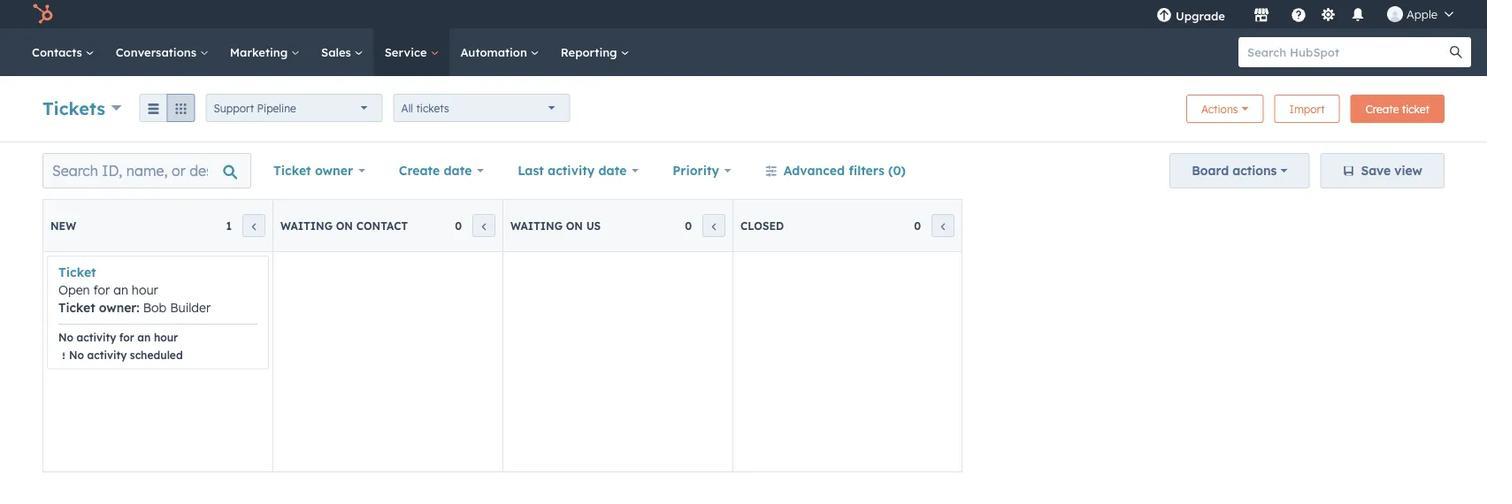 Task type: describe. For each thing, give the bounding box(es) containing it.
tickets
[[416, 101, 449, 115]]

last activity date button
[[506, 153, 651, 189]]

on for contact
[[336, 219, 353, 232]]

actions
[[1202, 102, 1239, 116]]

view
[[1395, 163, 1423, 178]]

reporting link
[[550, 28, 640, 76]]

Search ID, name, or description search field
[[42, 153, 251, 189]]

marketplaces image
[[1254, 8, 1270, 24]]

help button
[[1284, 0, 1314, 28]]

waiting for waiting on contact
[[281, 219, 333, 232]]

marketing
[[230, 45, 291, 59]]

activity for scheduled
[[87, 348, 127, 362]]

create ticket
[[1366, 102, 1430, 116]]

priority button
[[661, 153, 743, 189]]

sales
[[321, 45, 355, 59]]

apple button
[[1377, 0, 1465, 28]]

us
[[587, 219, 601, 232]]

hour for no activity for an hour
[[154, 331, 178, 344]]

advanced filters (0)
[[784, 163, 906, 178]]

an for open
[[113, 282, 128, 298]]

owner inside popup button
[[315, 163, 353, 178]]

3 0 from the left
[[915, 219, 921, 232]]

waiting for waiting on us
[[511, 219, 563, 232]]

reporting
[[561, 45, 621, 59]]

date inside popup button
[[444, 163, 472, 178]]

upgrade
[[1176, 8, 1226, 23]]

create for create date
[[399, 163, 440, 178]]

service link
[[374, 28, 450, 76]]

ticket link
[[58, 265, 96, 280]]

help image
[[1291, 8, 1307, 24]]

conversations
[[116, 45, 200, 59]]

an for activity
[[138, 331, 151, 344]]

contacts
[[32, 45, 86, 59]]

activity for date
[[548, 163, 595, 178]]

search button
[[1442, 37, 1472, 67]]

(0)
[[889, 163, 906, 178]]

create date button
[[388, 153, 496, 189]]

Search HubSpot search field
[[1239, 37, 1456, 67]]

settings image
[[1321, 8, 1337, 23]]

no for no activity scheduled
[[69, 348, 84, 362]]

service
[[385, 45, 431, 59]]

date inside popup button
[[599, 163, 627, 178]]

0 for us
[[685, 219, 692, 232]]

sales link
[[311, 28, 374, 76]]

create for create ticket
[[1366, 102, 1400, 116]]

support
[[214, 101, 254, 115]]

for for open
[[93, 282, 110, 298]]

ticket
[[1403, 102, 1430, 116]]

save view button
[[1321, 153, 1446, 189]]

ticket owner
[[274, 163, 353, 178]]

automation
[[461, 45, 531, 59]]

last activity date
[[518, 163, 627, 178]]

hubspot link
[[21, 4, 66, 25]]

filters
[[849, 163, 885, 178]]

for for activity
[[119, 331, 134, 344]]

menu containing apple
[[1144, 0, 1467, 28]]

new
[[50, 219, 76, 232]]

priority
[[673, 163, 720, 178]]

group inside tickets "banner"
[[139, 94, 195, 122]]

save view
[[1362, 163, 1423, 178]]

apple
[[1407, 7, 1438, 21]]

builder
[[170, 300, 211, 316]]

support pipeline
[[214, 101, 296, 115]]

upgrade image
[[1157, 8, 1173, 24]]

advanced filters (0) button
[[754, 153, 918, 189]]



Task type: vqa. For each thing, say whether or not it's contained in the screenshot.
of at the bottom of page
no



Task type: locate. For each thing, give the bounding box(es) containing it.
0 horizontal spatial date
[[444, 163, 472, 178]]

create date
[[399, 163, 472, 178]]

last
[[518, 163, 544, 178]]

an up scheduled
[[138, 331, 151, 344]]

group
[[139, 94, 195, 122]]

advanced
[[784, 163, 845, 178]]

ticket inside 'ticket owner' popup button
[[274, 163, 311, 178]]

activity inside popup button
[[548, 163, 595, 178]]

hour up :
[[132, 282, 158, 298]]

1 horizontal spatial 0
[[685, 219, 692, 232]]

notifications button
[[1344, 0, 1374, 28]]

2 waiting from the left
[[511, 219, 563, 232]]

0 vertical spatial ticket
[[274, 163, 311, 178]]

for right open
[[93, 282, 110, 298]]

0 vertical spatial an
[[113, 282, 128, 298]]

activity
[[548, 163, 595, 178], [77, 331, 116, 344], [87, 348, 127, 362]]

0 vertical spatial create
[[1366, 102, 1400, 116]]

1 horizontal spatial owner
[[315, 163, 353, 178]]

2 0 from the left
[[685, 219, 692, 232]]

1 horizontal spatial date
[[599, 163, 627, 178]]

no down open
[[58, 331, 74, 344]]

activity up no activity scheduled
[[77, 331, 116, 344]]

settings link
[[1318, 5, 1340, 23]]

tickets banner
[[42, 89, 1446, 124]]

0 vertical spatial activity
[[548, 163, 595, 178]]

menu
[[1144, 0, 1467, 28]]

for inside ticket open for an hour ticket owner : bob builder
[[93, 282, 110, 298]]

for
[[93, 282, 110, 298], [119, 331, 134, 344]]

ticket down the support pipeline popup button
[[274, 163, 311, 178]]

0 horizontal spatial owner
[[99, 300, 137, 316]]

waiting on us
[[511, 219, 601, 232]]

no activity for an hour
[[58, 331, 178, 344]]

0 horizontal spatial create
[[399, 163, 440, 178]]

open
[[58, 282, 90, 298]]

0 vertical spatial hour
[[132, 282, 158, 298]]

0 vertical spatial no
[[58, 331, 74, 344]]

hour inside ticket open for an hour ticket owner : bob builder
[[132, 282, 158, 298]]

contact
[[356, 219, 408, 232]]

waiting down ticket owner
[[281, 219, 333, 232]]

bob
[[143, 300, 167, 316]]

0 horizontal spatial an
[[113, 282, 128, 298]]

0
[[455, 219, 462, 232], [685, 219, 692, 232], [915, 219, 921, 232]]

owner
[[315, 163, 353, 178], [99, 300, 137, 316]]

for up no activity scheduled
[[119, 331, 134, 344]]

contacts link
[[21, 28, 105, 76]]

on left contact
[[336, 219, 353, 232]]

ticket for ticket owner
[[274, 163, 311, 178]]

1 waiting from the left
[[281, 219, 333, 232]]

date up us
[[599, 163, 627, 178]]

bob builder image
[[1388, 6, 1404, 22]]

date down all tickets popup button
[[444, 163, 472, 178]]

ticket owner button
[[262, 153, 377, 189]]

2 vertical spatial ticket
[[58, 300, 95, 316]]

no down no activity for an hour
[[69, 348, 84, 362]]

1 vertical spatial hour
[[154, 331, 178, 344]]

all
[[401, 101, 413, 115]]

2 on from the left
[[566, 219, 583, 232]]

0 horizontal spatial for
[[93, 282, 110, 298]]

waiting
[[281, 219, 333, 232], [511, 219, 563, 232]]

1 on from the left
[[336, 219, 353, 232]]

hour for ticket open for an hour ticket owner : bob builder
[[132, 282, 158, 298]]

0 for contact
[[455, 219, 462, 232]]

create left ticket
[[1366, 102, 1400, 116]]

support pipeline button
[[206, 94, 383, 122]]

no activity scheduled
[[69, 348, 183, 362]]

0 horizontal spatial 0
[[455, 219, 462, 232]]

all tickets
[[401, 101, 449, 115]]

save
[[1362, 163, 1392, 178]]

actions button
[[1187, 95, 1265, 123]]

1 horizontal spatial on
[[566, 219, 583, 232]]

owner up the waiting on contact
[[315, 163, 353, 178]]

2 date from the left
[[599, 163, 627, 178]]

tickets button
[[42, 95, 122, 121]]

activity right "last"
[[548, 163, 595, 178]]

board
[[1193, 163, 1230, 178]]

1 vertical spatial create
[[399, 163, 440, 178]]

0 horizontal spatial on
[[336, 219, 353, 232]]

owner inside ticket open for an hour ticket owner : bob builder
[[99, 300, 137, 316]]

0 horizontal spatial waiting
[[281, 219, 333, 232]]

2 vertical spatial activity
[[87, 348, 127, 362]]

on
[[336, 219, 353, 232], [566, 219, 583, 232]]

import
[[1290, 102, 1326, 116]]

1 date from the left
[[444, 163, 472, 178]]

board actions button
[[1170, 153, 1310, 189]]

marketing link
[[219, 28, 311, 76]]

1 horizontal spatial waiting
[[511, 219, 563, 232]]

hubspot image
[[32, 4, 53, 25]]

create
[[1366, 102, 1400, 116], [399, 163, 440, 178]]

ticket open for an hour ticket owner : bob builder
[[58, 265, 211, 316]]

no for no activity for an hour
[[58, 331, 74, 344]]

conversations link
[[105, 28, 219, 76]]

import button
[[1275, 95, 1341, 123]]

waiting on contact
[[281, 219, 408, 232]]

1 horizontal spatial for
[[119, 331, 134, 344]]

on left us
[[566, 219, 583, 232]]

create inside button
[[1366, 102, 1400, 116]]

an inside ticket open for an hour ticket owner : bob builder
[[113, 282, 128, 298]]

create down all tickets
[[399, 163, 440, 178]]

1 vertical spatial activity
[[77, 331, 116, 344]]

an right open
[[113, 282, 128, 298]]

scheduled
[[130, 348, 183, 362]]

1 vertical spatial ticket
[[58, 265, 96, 280]]

2 horizontal spatial 0
[[915, 219, 921, 232]]

1 horizontal spatial create
[[1366, 102, 1400, 116]]

date
[[444, 163, 472, 178], [599, 163, 627, 178]]

activity down no activity for an hour
[[87, 348, 127, 362]]

search image
[[1451, 46, 1463, 58]]

marketplaces button
[[1244, 0, 1281, 28]]

owner up no activity for an hour
[[99, 300, 137, 316]]

automation link
[[450, 28, 550, 76]]

1 0 from the left
[[455, 219, 462, 232]]

1 vertical spatial for
[[119, 331, 134, 344]]

hour
[[132, 282, 158, 298], [154, 331, 178, 344]]

closed
[[741, 219, 785, 232]]

actions
[[1233, 163, 1278, 178]]

on for us
[[566, 219, 583, 232]]

1
[[226, 219, 232, 232]]

board actions
[[1193, 163, 1278, 178]]

1 horizontal spatial an
[[138, 331, 151, 344]]

create inside popup button
[[399, 163, 440, 178]]

an
[[113, 282, 128, 298], [138, 331, 151, 344]]

:
[[137, 300, 139, 316]]

1 vertical spatial no
[[69, 348, 84, 362]]

ticket for ticket open for an hour ticket owner : bob builder
[[58, 265, 96, 280]]

0 vertical spatial for
[[93, 282, 110, 298]]

create ticket button
[[1351, 95, 1446, 123]]

0 vertical spatial owner
[[315, 163, 353, 178]]

pipeline
[[257, 101, 296, 115]]

tickets
[[42, 97, 105, 119]]

no
[[58, 331, 74, 344], [69, 348, 84, 362]]

1 vertical spatial an
[[138, 331, 151, 344]]

hour up scheduled
[[154, 331, 178, 344]]

all tickets button
[[394, 94, 571, 122]]

1 vertical spatial owner
[[99, 300, 137, 316]]

ticket up open
[[58, 265, 96, 280]]

ticket
[[274, 163, 311, 178], [58, 265, 96, 280], [58, 300, 95, 316]]

ticket down open
[[58, 300, 95, 316]]

notifications image
[[1351, 8, 1367, 24]]

activity for for
[[77, 331, 116, 344]]

waiting down "last"
[[511, 219, 563, 232]]



